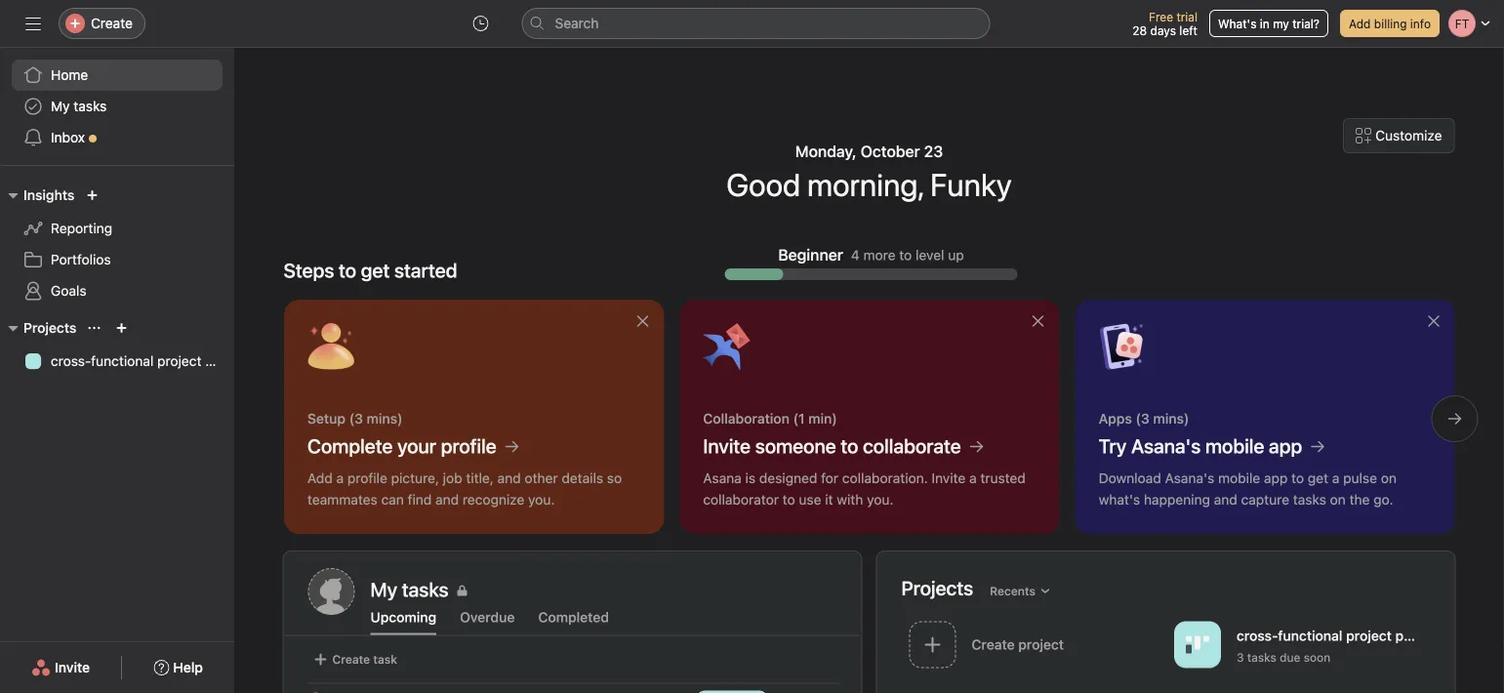 Task type: describe. For each thing, give the bounding box(es) containing it.
collaboration
[[703, 410, 789, 427]]

setup
[[307, 410, 345, 427]]

asana's for try
[[1131, 434, 1200, 457]]

upcoming
[[370, 609, 436, 625]]

happening
[[1143, 491, 1210, 508]]

1 horizontal spatial projects
[[901, 576, 973, 599]]

create task
[[332, 653, 397, 666]]

customize button
[[1343, 118, 1455, 153]]

free
[[1149, 10, 1173, 23]]

pulse
[[1343, 470, 1377, 486]]

teammates
[[307, 491, 377, 508]]

recognize
[[462, 491, 524, 508]]

cross-functional project plan 3 tasks due soon
[[1237, 627, 1423, 664]]

help
[[173, 659, 203, 675]]

inbox link
[[12, 122, 223, 153]]

functional for cross-functional project plan 3 tasks due soon
[[1278, 627, 1343, 644]]

for
[[821, 470, 838, 486]]

board image
[[1186, 633, 1209, 656]]

search button
[[522, 8, 990, 39]]

create button
[[59, 8, 145, 39]]

title,
[[466, 470, 493, 486]]

beginner 4 more to level up
[[778, 246, 964, 264]]

beginner
[[778, 246, 843, 264]]

functional for cross-functional project plan
[[91, 353, 154, 369]]

add profile photo image
[[308, 568, 355, 615]]

steps to get started
[[284, 259, 457, 282]]

go.
[[1373, 491, 1393, 508]]

dismiss image
[[634, 313, 650, 329]]

overdue
[[460, 609, 515, 625]]

my tasks link
[[12, 91, 223, 122]]

you. inside 'add a profile picture, job title, and other details so teammates can find and recognize you.'
[[528, 491, 554, 508]]

23
[[924, 142, 943, 161]]

inbox
[[51, 129, 85, 145]]

due
[[1280, 650, 1301, 664]]

funky
[[930, 166, 1012, 203]]

invite someone to collaborate
[[703, 434, 961, 457]]

help button
[[141, 650, 216, 685]]

(1 min)
[[793, 410, 837, 427]]

complete your profile
[[307, 434, 496, 457]]

history image
[[473, 16, 489, 31]]

your
[[397, 434, 436, 457]]

trial
[[1177, 10, 1198, 23]]

so
[[607, 470, 622, 486]]

download asana's mobile app to get a pulse on what's happening and capture tasks on the go.
[[1098, 470, 1396, 508]]

soon
[[1304, 650, 1331, 664]]

(3 mins) for asana's
[[1135, 410, 1189, 427]]

recents
[[990, 584, 1036, 598]]

task
[[373, 653, 397, 666]]

trusted
[[980, 470, 1025, 486]]

dismiss image for invite someone to collaborate
[[1030, 313, 1046, 329]]

in
[[1260, 17, 1270, 30]]

home
[[51, 67, 88, 83]]

apps
[[1098, 410, 1132, 427]]

asana
[[703, 470, 741, 486]]

more
[[863, 247, 896, 263]]

trial?
[[1293, 17, 1320, 30]]

create project link
[[901, 615, 1167, 677]]

monday,
[[795, 142, 857, 161]]

4
[[851, 247, 860, 263]]

add a profile picture, job title, and other details so teammates can find and recognize you.
[[307, 470, 622, 508]]

add for add a profile picture, job title, and other details so teammates can find and recognize you.
[[307, 470, 332, 486]]

app for try asana's mobile app
[[1269, 434, 1302, 457]]

up
[[948, 247, 964, 263]]

what's
[[1218, 17, 1257, 30]]

create task button
[[308, 646, 402, 673]]

hide sidebar image
[[25, 16, 41, 31]]

picture,
[[391, 470, 439, 486]]

try
[[1098, 434, 1126, 457]]

overdue button
[[460, 609, 515, 635]]

my tasks
[[51, 98, 107, 114]]

plan for cross-functional project plan
[[205, 353, 232, 369]]

to inside asana is designed for collaboration. invite a trusted collaborator to use it with you.
[[782, 491, 795, 508]]

to right the steps
[[339, 259, 356, 282]]

a for invite
[[969, 470, 976, 486]]

(3 mins) for your
[[349, 410, 402, 427]]

plan for cross-functional project plan 3 tasks due soon
[[1395, 627, 1423, 644]]

home link
[[12, 60, 223, 91]]

my
[[51, 98, 70, 114]]

capture
[[1241, 491, 1289, 508]]

invite button
[[19, 650, 103, 685]]

add billing info button
[[1340, 10, 1440, 37]]

what's in my trial?
[[1218, 17, 1320, 30]]

is
[[745, 470, 755, 486]]

app for download asana's mobile app to get a pulse on what's happening and capture tasks on the go.
[[1264, 470, 1287, 486]]

collaborate
[[863, 434, 961, 457]]

a inside 'add a profile picture, job title, and other details so teammates can find and recognize you.'
[[336, 470, 343, 486]]

use
[[798, 491, 821, 508]]



Task type: vqa. For each thing, say whether or not it's contained in the screenshot.
info
yes



Task type: locate. For each thing, give the bounding box(es) containing it.
reporting
[[51, 220, 112, 236]]

1 vertical spatial on
[[1330, 491, 1345, 508]]

recents button
[[981, 577, 1060, 605]]

app up the 'download asana's mobile app to get a pulse on what's happening and capture tasks on the go.'
[[1269, 434, 1302, 457]]

2 dismiss image from the left
[[1426, 313, 1441, 329]]

collaboration (1 min)
[[703, 410, 837, 427]]

completed button
[[538, 609, 609, 635]]

on up go.
[[1381, 470, 1396, 486]]

to inside beginner 4 more to level up
[[899, 247, 912, 263]]

a for try
[[1332, 470, 1339, 486]]

1 you. from the left
[[528, 491, 554, 508]]

app up capture
[[1264, 470, 1287, 486]]

3
[[1237, 650, 1244, 664]]

app
[[1269, 434, 1302, 457], [1264, 470, 1287, 486]]

and left capture
[[1214, 491, 1237, 508]]

app inside the 'download asana's mobile app to get a pulse on what's happening and capture tasks on the go.'
[[1264, 470, 1287, 486]]

1 horizontal spatial you.
[[866, 491, 893, 508]]

2 horizontal spatial a
[[1332, 470, 1339, 486]]

invite for invite
[[55, 659, 90, 675]]

morning,
[[807, 166, 924, 203]]

1 vertical spatial add
[[307, 470, 332, 486]]

(3 mins) up try asana's mobile app
[[1135, 410, 1189, 427]]

free trial 28 days left
[[1133, 10, 1198, 37]]

2 (3 mins) from the left
[[1135, 410, 1189, 427]]

asana's inside the 'download asana's mobile app to get a pulse on what's happening and capture tasks on the go.'
[[1165, 470, 1214, 486]]

job
[[442, 470, 462, 486]]

mobile for try
[[1205, 434, 1264, 457]]

designed
[[759, 470, 817, 486]]

0 vertical spatial invite
[[703, 434, 750, 457]]

dismiss image
[[1030, 313, 1046, 329], [1426, 313, 1441, 329]]

profile inside 'add a profile picture, job title, and other details so teammates can find and recognize you.'
[[347, 470, 387, 486]]

projects button
[[0, 316, 77, 340]]

plan inside projects element
[[205, 353, 232, 369]]

add inside 'add a profile picture, job title, and other details so teammates can find and recognize you.'
[[307, 470, 332, 486]]

invite for invite someone to collaborate
[[703, 434, 750, 457]]

profile for your
[[440, 434, 496, 457]]

1 horizontal spatial plan
[[1395, 627, 1423, 644]]

other
[[524, 470, 558, 486]]

(3 mins) up complete
[[349, 410, 402, 427]]

create up home link
[[91, 15, 133, 31]]

cross-functional project plan link
[[12, 346, 232, 377]]

search
[[555, 15, 599, 31]]

portfolios
[[51, 251, 111, 267]]

0 vertical spatial cross-
[[51, 353, 91, 369]]

1 vertical spatial create
[[332, 653, 370, 666]]

create inside popup button
[[91, 15, 133, 31]]

2 a from the left
[[969, 470, 976, 486]]

1 (3 mins) from the left
[[349, 410, 402, 427]]

tasks right 3
[[1247, 650, 1277, 664]]

0 horizontal spatial tasks
[[74, 98, 107, 114]]

project
[[157, 353, 202, 369], [1346, 627, 1392, 644]]

2 horizontal spatial and
[[1214, 491, 1237, 508]]

1 horizontal spatial dismiss image
[[1426, 313, 1441, 329]]

you.
[[528, 491, 554, 508], [866, 491, 893, 508]]

0 horizontal spatial create
[[91, 15, 133, 31]]

my tasks
[[370, 578, 449, 601]]

project inside the cross-functional project plan 3 tasks due soon
[[1346, 627, 1392, 644]]

new project or portfolio image
[[116, 322, 127, 334]]

someone
[[755, 434, 836, 457]]

collaborator
[[703, 491, 778, 508]]

invite inside asana is designed for collaboration. invite a trusted collaborator to use it with you.
[[931, 470, 965, 486]]

1 horizontal spatial create
[[332, 653, 370, 666]]

on
[[1381, 470, 1396, 486], [1330, 491, 1345, 508]]

0 vertical spatial projects
[[23, 320, 77, 336]]

a inside the 'download asana's mobile app to get a pulse on what's happening and capture tasks on the go.'
[[1332, 470, 1339, 486]]

new image
[[86, 189, 98, 201]]

dismiss image for try asana's mobile app
[[1426, 313, 1441, 329]]

1 horizontal spatial cross-
[[1237, 627, 1278, 644]]

details
[[561, 470, 603, 486]]

1 vertical spatial tasks
[[1293, 491, 1326, 508]]

0 vertical spatial app
[[1269, 434, 1302, 457]]

0 vertical spatial asana's
[[1131, 434, 1200, 457]]

cross- down show options, current sort, top icon
[[51, 353, 91, 369]]

on left the
[[1330, 491, 1345, 508]]

0 horizontal spatial you.
[[528, 491, 554, 508]]

0 horizontal spatial a
[[336, 470, 343, 486]]

days
[[1150, 23, 1176, 37]]

profile
[[440, 434, 496, 457], [347, 470, 387, 486]]

download
[[1098, 470, 1161, 486]]

0 horizontal spatial cross-
[[51, 353, 91, 369]]

my
[[1273, 17, 1289, 30]]

get
[[1307, 470, 1328, 486]]

with
[[836, 491, 863, 508]]

cross- for cross-functional project plan
[[51, 353, 91, 369]]

0 vertical spatial add
[[1349, 17, 1371, 30]]

get started
[[361, 259, 457, 282]]

1 dismiss image from the left
[[1030, 313, 1046, 329]]

0 vertical spatial on
[[1381, 470, 1396, 486]]

to inside the 'download asana's mobile app to get a pulse on what's happening and capture tasks on the go.'
[[1291, 470, 1304, 486]]

functional
[[91, 353, 154, 369], [1278, 627, 1343, 644]]

1 a from the left
[[336, 470, 343, 486]]

add
[[1349, 17, 1371, 30], [307, 470, 332, 486]]

add left "billing"
[[1349, 17, 1371, 30]]

a up teammates
[[336, 470, 343, 486]]

1 vertical spatial project
[[1346, 627, 1392, 644]]

left
[[1180, 23, 1198, 37]]

my tasks link
[[370, 576, 837, 604]]

tasks inside the 'download asana's mobile app to get a pulse on what's happening and capture tasks on the go.'
[[1293, 491, 1326, 508]]

to up asana is designed for collaboration. invite a trusted collaborator to use it with you.
[[840, 434, 858, 457]]

add for add billing info
[[1349, 17, 1371, 30]]

2 vertical spatial tasks
[[1247, 650, 1277, 664]]

functional down new project or portfolio 'image'
[[91, 353, 154, 369]]

create for create
[[91, 15, 133, 31]]

add inside button
[[1349, 17, 1371, 30]]

to
[[899, 247, 912, 263], [339, 259, 356, 282], [840, 434, 858, 457], [1291, 470, 1304, 486], [782, 491, 795, 508]]

upcoming button
[[370, 609, 436, 635]]

1 vertical spatial mobile
[[1218, 470, 1260, 486]]

global element
[[0, 48, 234, 165]]

create inside button
[[332, 653, 370, 666]]

mobile inside the 'download asana's mobile app to get a pulse on what's happening and capture tasks on the go.'
[[1218, 470, 1260, 486]]

1 horizontal spatial a
[[969, 470, 976, 486]]

2 you. from the left
[[866, 491, 893, 508]]

2 vertical spatial invite
[[55, 659, 90, 675]]

0 horizontal spatial invite
[[55, 659, 90, 675]]

cross- inside the cross-functional project plan 3 tasks due soon
[[1237, 627, 1278, 644]]

2 horizontal spatial invite
[[931, 470, 965, 486]]

monday, october 23 good morning, funky
[[726, 142, 1012, 203]]

1 vertical spatial app
[[1264, 470, 1287, 486]]

collaboration.
[[842, 470, 928, 486]]

0 horizontal spatial plan
[[205, 353, 232, 369]]

0 horizontal spatial projects
[[23, 320, 77, 336]]

mobile up the 'download asana's mobile app to get a pulse on what's happening and capture tasks on the go.'
[[1205, 434, 1264, 457]]

1 vertical spatial profile
[[347, 470, 387, 486]]

setup (3 mins)
[[307, 410, 402, 427]]

2 horizontal spatial tasks
[[1293, 491, 1326, 508]]

profile up teammates
[[347, 470, 387, 486]]

0 horizontal spatial functional
[[91, 353, 154, 369]]

0 vertical spatial mobile
[[1205, 434, 1264, 457]]

you. down "collaboration."
[[866, 491, 893, 508]]

1 vertical spatial plan
[[1395, 627, 1423, 644]]

1 horizontal spatial invite
[[703, 434, 750, 457]]

0 horizontal spatial profile
[[347, 470, 387, 486]]

tasks
[[74, 98, 107, 114], [1293, 491, 1326, 508], [1247, 650, 1277, 664]]

28
[[1133, 23, 1147, 37]]

create left task
[[332, 653, 370, 666]]

to left use
[[782, 491, 795, 508]]

profile up the 'title,'
[[440, 434, 496, 457]]

profile for a
[[347, 470, 387, 486]]

plan inside the cross-functional project plan 3 tasks due soon
[[1395, 627, 1423, 644]]

projects left recents
[[901, 576, 973, 599]]

0 horizontal spatial project
[[157, 353, 202, 369]]

cross- for cross-functional project plan 3 tasks due soon
[[1237, 627, 1278, 644]]

0 horizontal spatial and
[[435, 491, 458, 508]]

project for cross-functional project plan 3 tasks due soon
[[1346, 627, 1392, 644]]

a left trusted
[[969, 470, 976, 486]]

good
[[726, 166, 801, 203]]

projects element
[[0, 310, 234, 381]]

asana's up happening
[[1165, 470, 1214, 486]]

mobile for download
[[1218, 470, 1260, 486]]

1 vertical spatial projects
[[901, 576, 973, 599]]

1 vertical spatial functional
[[1278, 627, 1343, 644]]

steps
[[284, 259, 334, 282]]

the
[[1349, 491, 1369, 508]]

0 vertical spatial plan
[[205, 353, 232, 369]]

cross- up 3
[[1237, 627, 1278, 644]]

project for cross-functional project plan
[[157, 353, 202, 369]]

tasks down get
[[1293, 491, 1326, 508]]

1 vertical spatial invite
[[931, 470, 965, 486]]

show options, current sort, top image
[[88, 322, 100, 334]]

to left level
[[899, 247, 912, 263]]

1 horizontal spatial add
[[1349, 17, 1371, 30]]

goals
[[51, 283, 86, 299]]

to left get
[[1291, 470, 1304, 486]]

october
[[861, 142, 920, 161]]

cross- inside projects element
[[51, 353, 91, 369]]

1 horizontal spatial profile
[[440, 434, 496, 457]]

a right get
[[1332, 470, 1339, 486]]

projects
[[23, 320, 77, 336], [901, 576, 973, 599]]

add billing info
[[1349, 17, 1431, 30]]

tasks inside the cross-functional project plan 3 tasks due soon
[[1247, 650, 1277, 664]]

portfolios link
[[12, 244, 223, 275]]

billing
[[1374, 17, 1407, 30]]

what's in my trial? button
[[1209, 10, 1329, 37]]

and down job
[[435, 491, 458, 508]]

asana's down apps (3 mins)
[[1131, 434, 1200, 457]]

and inside the 'download asana's mobile app to get a pulse on what's happening and capture tasks on the go.'
[[1214, 491, 1237, 508]]

3 a from the left
[[1332, 470, 1339, 486]]

level
[[916, 247, 944, 263]]

0 vertical spatial tasks
[[74, 98, 107, 114]]

0 vertical spatial create
[[91, 15, 133, 31]]

functional inside projects element
[[91, 353, 154, 369]]

a inside asana is designed for collaboration. invite a trusted collaborator to use it with you.
[[969, 470, 976, 486]]

projects inside dropdown button
[[23, 320, 77, 336]]

find
[[407, 491, 431, 508]]

invite inside button
[[55, 659, 90, 675]]

info
[[1410, 17, 1431, 30]]

reporting link
[[12, 213, 223, 244]]

you. inside asana is designed for collaboration. invite a trusted collaborator to use it with you.
[[866, 491, 893, 508]]

asana's for download
[[1165, 470, 1214, 486]]

0 horizontal spatial dismiss image
[[1030, 313, 1046, 329]]

projects down goals
[[23, 320, 77, 336]]

tasks right my
[[74, 98, 107, 114]]

add up teammates
[[307, 470, 332, 486]]

0 horizontal spatial add
[[307, 470, 332, 486]]

tasks inside the global element
[[74, 98, 107, 114]]

complete
[[307, 434, 392, 457]]

completed
[[538, 609, 609, 625]]

it
[[825, 491, 833, 508]]

plan
[[205, 353, 232, 369], [1395, 627, 1423, 644]]

1 horizontal spatial functional
[[1278, 627, 1343, 644]]

1 vertical spatial cross-
[[1237, 627, 1278, 644]]

asana is designed for collaboration. invite a trusted collaborator to use it with you.
[[703, 470, 1025, 508]]

1 horizontal spatial project
[[1346, 627, 1392, 644]]

1 horizontal spatial tasks
[[1247, 650, 1277, 664]]

functional up soon
[[1278, 627, 1343, 644]]

0 horizontal spatial (3 mins)
[[349, 410, 402, 427]]

and
[[497, 470, 520, 486], [435, 491, 458, 508], [1214, 491, 1237, 508]]

0 horizontal spatial on
[[1330, 491, 1345, 508]]

insights element
[[0, 178, 234, 310]]

0 vertical spatial project
[[157, 353, 202, 369]]

scroll card carousel right image
[[1447, 411, 1463, 427]]

1 horizontal spatial on
[[1381, 470, 1396, 486]]

what's
[[1098, 491, 1140, 508]]

try asana's mobile app
[[1098, 434, 1302, 457]]

search list box
[[522, 8, 990, 39]]

asana's
[[1131, 434, 1200, 457], [1165, 470, 1214, 486]]

1 horizontal spatial and
[[497, 470, 520, 486]]

customize
[[1376, 127, 1442, 143]]

you. down other
[[528, 491, 554, 508]]

cross-functional project plan
[[51, 353, 232, 369]]

create for create task
[[332, 653, 370, 666]]

0 vertical spatial functional
[[91, 353, 154, 369]]

1 vertical spatial asana's
[[1165, 470, 1214, 486]]

mobile up capture
[[1218, 470, 1260, 486]]

1 horizontal spatial (3 mins)
[[1135, 410, 1189, 427]]

and up recognize
[[497, 470, 520, 486]]

0 vertical spatial profile
[[440, 434, 496, 457]]

functional inside the cross-functional project plan 3 tasks due soon
[[1278, 627, 1343, 644]]



